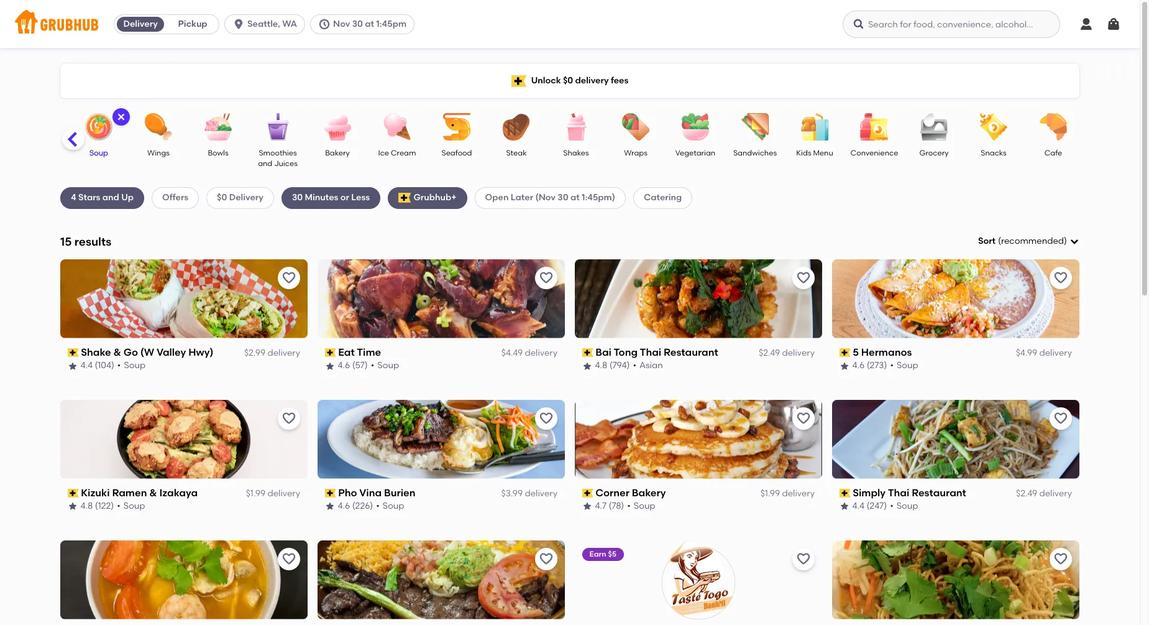 Task type: vqa. For each thing, say whether or not it's contained in the screenshot.


Task type: describe. For each thing, give the bounding box(es) containing it.
• soup for hermanos
[[891, 360, 919, 371]]

soup down soup image
[[90, 149, 108, 157]]

$4.99
[[1017, 348, 1038, 358]]

$4.49 delivery
[[502, 348, 558, 358]]

5 hermanos logo image
[[833, 259, 1080, 338]]

wa
[[282, 19, 297, 29]]

• for tong
[[634, 360, 637, 371]]

30 inside nov 30 at 1:45pm button
[[352, 19, 363, 29]]

(w
[[141, 346, 155, 358]]

star icon image for pho vina burien
[[325, 502, 335, 511]]

soup for 5 hermanos
[[898, 360, 919, 371]]

burien
[[385, 487, 416, 499]]

unlock
[[532, 75, 561, 86]]

1 horizontal spatial bakery
[[633, 487, 667, 499]]

save this restaurant button for kizuki ramen & izakaya logo
[[278, 407, 300, 430]]

(
[[999, 236, 1002, 246]]

none field containing sort
[[979, 235, 1080, 248]]

(226)
[[353, 501, 374, 511]]

delivery for corner bakery
[[783, 488, 815, 499]]

4.8 (122)
[[81, 501, 114, 511]]

$3.99
[[502, 488, 523, 499]]

sort
[[979, 236, 996, 246]]

grubhub+
[[414, 192, 457, 203]]

0 horizontal spatial and
[[102, 192, 119, 203]]

pho vina burien
[[339, 487, 416, 499]]

sort ( recommended )
[[979, 236, 1068, 246]]

seafood
[[442, 149, 472, 157]]

svg image inside nov 30 at 1:45pm button
[[318, 18, 331, 30]]

kizuki
[[81, 487, 110, 499]]

(104)
[[95, 360, 115, 371]]

• for thai
[[891, 501, 895, 511]]

grocery image
[[913, 113, 957, 141]]

seattle, wa button
[[225, 14, 310, 34]]

(nov
[[536, 192, 556, 203]]

bowls
[[208, 149, 229, 157]]

snacks
[[982, 149, 1007, 157]]

4.6 for eat
[[338, 360, 351, 371]]

• for vina
[[377, 501, 380, 511]]

save this restaurant button for 5 hermanos logo
[[1050, 267, 1073, 289]]

vegetarian image
[[674, 113, 718, 141]]

simply thai restaurant logo image
[[833, 400, 1080, 479]]

save this restaurant image for shake & go (w valley hwy)
[[282, 270, 297, 285]]

4.6 for 5
[[853, 360, 866, 371]]

seattle, wa
[[248, 19, 297, 29]]

• for bakery
[[628, 501, 631, 511]]

5 hermanos
[[854, 346, 913, 358]]

• soup for time
[[371, 360, 400, 371]]

star icon image for 5 hermanos
[[840, 361, 850, 371]]

15
[[60, 234, 72, 249]]

kizuki ramen & izakaya
[[81, 487, 198, 499]]

0 vertical spatial &
[[114, 346, 122, 358]]

4 stars and up
[[71, 192, 134, 203]]

(794)
[[610, 360, 631, 371]]

save this restaurant button for corner bakery logo on the bottom right of the page
[[793, 407, 815, 430]]

• for ramen
[[117, 501, 121, 511]]

save this restaurant button for las palmas restaurant logo
[[535, 548, 558, 570]]

grocery
[[920, 149, 949, 157]]

$1.99 for corner bakery
[[761, 488, 781, 499]]

1 horizontal spatial restaurant
[[913, 487, 967, 499]]

and inside smoothies and juices
[[258, 159, 273, 168]]

4.8 for kizuki ramen & izakaya
[[81, 501, 93, 511]]

nov 30 at 1:45pm
[[333, 19, 407, 29]]

ice cream
[[378, 149, 416, 157]]

$3.99 delivery
[[502, 488, 558, 499]]

subscription pass image for eat time
[[325, 348, 336, 357]]

4.6 (273)
[[853, 360, 888, 371]]

save this restaurant image for corner bakery
[[797, 411, 812, 426]]

4.4 for shake & go (w valley hwy)
[[81, 360, 93, 371]]

pho vina burien logo image
[[318, 400, 565, 479]]

save this restaurant button for "pho vina burien logo" on the bottom of the page
[[535, 407, 558, 430]]

4.6 for pho
[[338, 501, 351, 511]]

subscription pass image for shake & go (w valley hwy)
[[68, 348, 79, 357]]

delivery for 5 hermanos
[[1040, 348, 1073, 358]]

$1.99 for kizuki ramen & izakaya
[[246, 488, 266, 499]]

(78)
[[609, 501, 625, 511]]

ice
[[378, 149, 389, 157]]

vina
[[360, 487, 382, 499]]

0 vertical spatial thai
[[641, 346, 662, 358]]

$2.99
[[244, 348, 266, 358]]

1 horizontal spatial at
[[571, 192, 580, 203]]

less
[[352, 192, 370, 203]]

$2.49 delivery for bai tong thai restaurant
[[759, 348, 815, 358]]

• soup for bakery
[[628, 501, 656, 511]]

0 horizontal spatial restaurant
[[665, 346, 719, 358]]

5
[[854, 346, 860, 358]]

kids menu image
[[794, 113, 837, 141]]

or
[[341, 192, 349, 203]]

$5
[[609, 550, 617, 558]]

subscription pass image for pho vina burien
[[325, 489, 336, 498]]

results
[[75, 234, 111, 249]]

eat time
[[339, 346, 382, 358]]

delivery inside button
[[123, 19, 158, 29]]

unlock $0 delivery fees
[[532, 75, 629, 86]]

smoothies and juices image
[[256, 113, 300, 141]]

$4.49
[[502, 348, 523, 358]]

soup for kizuki ramen & izakaya
[[124, 501, 146, 511]]

2 horizontal spatial 30
[[558, 192, 569, 203]]

delivery for bai tong thai restaurant
[[783, 348, 815, 358]]

soup for shake & go (w valley hwy)
[[124, 360, 146, 371]]

1 horizontal spatial thai
[[889, 487, 910, 499]]

(273)
[[868, 360, 888, 371]]

kids
[[797, 149, 812, 157]]

$4.99 delivery
[[1017, 348, 1073, 358]]

• soup for ramen
[[117, 501, 146, 511]]

soup image
[[77, 113, 121, 141]]

grubhub plus flag logo image for grubhub+
[[399, 193, 411, 203]]

4.7
[[596, 501, 607, 511]]

bai
[[596, 346, 612, 358]]

bai tong thai restaurant
[[596, 346, 719, 358]]

1 vertical spatial svg image
[[116, 112, 126, 122]]

save this restaurant image for eat time
[[539, 270, 554, 285]]

wraps image
[[614, 113, 658, 141]]

save this restaurant button for shake & go (w valley hwy) logo in the left of the page
[[278, 267, 300, 289]]

star icon image for kizuki ramen & izakaya
[[68, 502, 78, 511]]

4.7 (78)
[[596, 501, 625, 511]]

at inside button
[[365, 19, 374, 29]]

4.8 for bai tong thai restaurant
[[596, 360, 608, 371]]

bakery image
[[316, 113, 359, 141]]

delivery for pho vina burien
[[525, 488, 558, 499]]

pickup
[[178, 19, 207, 29]]

delivery for eat time
[[525, 348, 558, 358]]

cafe
[[1045, 149, 1063, 157]]

corner
[[596, 487, 630, 499]]

0 horizontal spatial 30
[[292, 192, 303, 203]]

save this restaurant button for mango thai cuisine & bar logo
[[1050, 548, 1073, 570]]

later
[[511, 192, 534, 203]]

save this restaurant button for bai tong thai restaurant logo
[[793, 267, 815, 289]]

svg image inside seattle, wa button
[[233, 18, 245, 30]]

$2.49 for bai tong thai restaurant
[[759, 348, 781, 358]]

save this restaurant button for simply thai restaurant logo
[[1050, 407, 1073, 430]]

catering
[[644, 192, 682, 203]]

open later (nov 30 at 1:45pm)
[[485, 192, 616, 203]]

steak image
[[495, 113, 539, 141]]

4.4 for simply thai restaurant
[[853, 501, 865, 511]]

corner bakery
[[596, 487, 667, 499]]

sandwiches
[[734, 149, 777, 157]]

juices
[[274, 159, 298, 168]]

grubhub plus flag logo image for unlock $0 delivery fees
[[512, 75, 527, 87]]

simply thai restaurant
[[854, 487, 967, 499]]

recommended
[[1002, 236, 1065, 246]]

ramen
[[113, 487, 147, 499]]

malakor thai restaurant logo image
[[60, 540, 308, 619]]

delivery for kizuki ramen & izakaya
[[268, 488, 300, 499]]



Task type: locate. For each thing, give the bounding box(es) containing it.
• soup for thai
[[891, 501, 919, 511]]

0 vertical spatial at
[[365, 19, 374, 29]]

subscription pass image for bai tong thai restaurant
[[583, 348, 594, 357]]

star icon image for shake & go (w valley hwy)
[[68, 361, 78, 371]]

0 horizontal spatial $1.99 delivery
[[246, 488, 300, 499]]

shake
[[81, 346, 111, 358]]

save this restaurant button for malakor thai restaurant logo on the left of the page
[[278, 548, 300, 570]]

• soup
[[118, 360, 146, 371], [371, 360, 400, 371], [891, 360, 919, 371], [117, 501, 146, 511], [377, 501, 405, 511], [628, 501, 656, 511], [891, 501, 919, 511]]

stars
[[78, 192, 100, 203]]

1 vertical spatial thai
[[889, 487, 910, 499]]

pho
[[339, 487, 358, 499]]

subscription pass image left shake
[[68, 348, 79, 357]]

smoothies and juices
[[258, 149, 298, 168]]

wraps
[[625, 149, 648, 157]]

restaurant down bai tong thai restaurant logo
[[665, 346, 719, 358]]

0 vertical spatial bakery
[[325, 149, 350, 157]]

& right ramen
[[150, 487, 157, 499]]

save this restaurant image for 5 hermanos logo save this restaurant button
[[1054, 270, 1069, 285]]

cafe image
[[1032, 113, 1076, 141]]

• soup for vina
[[377, 501, 405, 511]]

soup
[[90, 149, 108, 157], [124, 360, 146, 371], [378, 360, 400, 371], [898, 360, 919, 371], [124, 501, 146, 511], [383, 501, 405, 511], [635, 501, 656, 511], [898, 501, 919, 511]]

star icon image left the 4.4 (104)
[[68, 361, 78, 371]]

delivery down smoothies and juices
[[229, 192, 264, 203]]

1 vertical spatial bakery
[[633, 487, 667, 499]]

4.4
[[81, 360, 93, 371], [853, 501, 865, 511]]

4.6 down the "pho"
[[338, 501, 351, 511]]

1 horizontal spatial 4.4
[[853, 501, 865, 511]]

star icon image
[[68, 361, 78, 371], [325, 361, 335, 371], [583, 361, 593, 371], [840, 361, 850, 371], [68, 502, 78, 511], [325, 502, 335, 511], [583, 502, 593, 511], [840, 502, 850, 511]]

svg image
[[1107, 17, 1122, 32], [233, 18, 245, 30], [318, 18, 331, 30], [853, 18, 866, 30], [1070, 236, 1080, 246]]

shakes
[[564, 149, 589, 157]]

30 minutes or less
[[292, 192, 370, 203]]

soup for corner bakery
[[635, 501, 656, 511]]

1 vertical spatial $2.49 delivery
[[1017, 488, 1073, 499]]

convenience image
[[853, 113, 897, 141]]

2 $1.99 from the left
[[761, 488, 781, 499]]

star icon image for corner bakery
[[583, 502, 593, 511]]

1 vertical spatial at
[[571, 192, 580, 203]]

0 horizontal spatial &
[[114, 346, 122, 358]]

soup down burien
[[383, 501, 405, 511]]

0 horizontal spatial delivery
[[123, 19, 158, 29]]

wings image
[[137, 113, 180, 141]]

• soup for &
[[118, 360, 146, 371]]

subscription pass image
[[325, 348, 336, 357], [68, 489, 79, 498], [325, 489, 336, 498], [840, 489, 851, 498]]

4.4 (104)
[[81, 360, 115, 371]]

2 $1.99 delivery from the left
[[761, 488, 815, 499]]

subscription pass image for kizuki ramen & izakaya
[[68, 489, 79, 498]]

menu
[[814, 149, 834, 157]]

4.8 down bai
[[596, 360, 608, 371]]

1:45pm)
[[582, 192, 616, 203]]

$2.49 delivery
[[759, 348, 815, 358], [1017, 488, 1073, 499]]

eat
[[339, 346, 355, 358]]

• right (78)
[[628, 501, 631, 511]]

taste togo banh mi logo image
[[662, 540, 736, 619]]

soup for pho vina burien
[[383, 501, 405, 511]]

4.8 (794)
[[596, 360, 631, 371]]

• down pho vina burien
[[377, 501, 380, 511]]

0 horizontal spatial $1.99
[[246, 488, 266, 499]]

1 horizontal spatial $0
[[563, 75, 574, 86]]

subscription pass image left corner
[[583, 489, 594, 498]]

$0 delivery
[[217, 192, 264, 203]]

mango thai cuisine & bar logo image
[[833, 540, 1080, 619]]

• soup down hermanos
[[891, 360, 919, 371]]

delivery
[[576, 75, 609, 86], [268, 348, 300, 358], [525, 348, 558, 358], [783, 348, 815, 358], [1040, 348, 1073, 358], [268, 488, 300, 499], [525, 488, 558, 499], [783, 488, 815, 499], [1040, 488, 1073, 499]]

4.6 down the eat
[[338, 360, 351, 371]]

$2.99 delivery
[[244, 348, 300, 358]]

bakery down the bakery image
[[325, 149, 350, 157]]

0 vertical spatial delivery
[[123, 19, 158, 29]]

0 vertical spatial save this restaurant image
[[1054, 270, 1069, 285]]

1 $1.99 delivery from the left
[[246, 488, 300, 499]]

4
[[71, 192, 76, 203]]

& left go
[[114, 346, 122, 358]]

convenience
[[851, 149, 899, 157]]

svg image
[[1080, 17, 1095, 32], [116, 112, 126, 122]]

save this restaurant button for eat time logo
[[535, 267, 558, 289]]

soup down ramen
[[124, 501, 146, 511]]

soup down the corner bakery at the right of page
[[635, 501, 656, 511]]

$2.49 for simply thai restaurant
[[1017, 488, 1038, 499]]

1 horizontal spatial 30
[[352, 19, 363, 29]]

snacks image
[[973, 113, 1016, 141]]

0 vertical spatial $2.49 delivery
[[759, 348, 815, 358]]

• for &
[[118, 360, 121, 371]]

1 horizontal spatial 4.8
[[596, 360, 608, 371]]

soup down time
[[378, 360, 400, 371]]

main navigation navigation
[[0, 0, 1141, 49]]

time
[[357, 346, 382, 358]]

star icon image left 4.8 (794)
[[583, 361, 593, 371]]

subscription pass image left bai
[[583, 348, 594, 357]]

go
[[124, 346, 138, 358]]

thai right simply
[[889, 487, 910, 499]]

izakaya
[[160, 487, 198, 499]]

bowls image
[[197, 113, 240, 141]]

30
[[352, 19, 363, 29], [292, 192, 303, 203], [558, 192, 569, 203]]

1 horizontal spatial delivery
[[229, 192, 264, 203]]

earn $5
[[590, 550, 617, 558]]

ice cream image
[[376, 113, 419, 141]]

soup down simply thai restaurant on the right bottom
[[898, 501, 919, 511]]

save this restaurant image for pho vina burien
[[539, 411, 554, 426]]

$0 right unlock at left
[[563, 75, 574, 86]]

delivery for simply thai restaurant
[[1040, 488, 1073, 499]]

soup for simply thai restaurant
[[898, 501, 919, 511]]

star icon image left 4.7
[[583, 502, 593, 511]]

• right (247)
[[891, 501, 895, 511]]

1 vertical spatial 4.4
[[853, 501, 865, 511]]

1 horizontal spatial $1.99 delivery
[[761, 488, 815, 499]]

smoothies
[[259, 149, 297, 157]]

bai tong thai restaurant logo image
[[575, 259, 823, 338]]

0 horizontal spatial $2.49
[[759, 348, 781, 358]]

restaurant down simply thai restaurant logo
[[913, 487, 967, 499]]

&
[[114, 346, 122, 358], [150, 487, 157, 499]]

4.8 down kizuki
[[81, 501, 93, 511]]

• soup down burien
[[377, 501, 405, 511]]

star icon image left 4.8 (122) at the bottom left
[[68, 502, 78, 511]]

• right (794)
[[634, 360, 637, 371]]

None field
[[979, 235, 1080, 248]]

1 vertical spatial $0
[[217, 192, 227, 203]]

1 horizontal spatial $2.49
[[1017, 488, 1038, 499]]

1 vertical spatial save this restaurant image
[[1054, 551, 1069, 566]]

0 vertical spatial 4.8
[[596, 360, 608, 371]]

save this restaurant image
[[1054, 270, 1069, 285], [1054, 551, 1069, 566]]

subscription pass image
[[68, 348, 79, 357], [583, 348, 594, 357], [840, 348, 851, 357], [583, 489, 594, 498]]

0 vertical spatial $2.49
[[759, 348, 781, 358]]

0 vertical spatial 4.4
[[81, 360, 93, 371]]

eat time logo image
[[318, 259, 565, 338]]

0 vertical spatial and
[[258, 159, 273, 168]]

donuts image
[[17, 113, 61, 141]]

1 horizontal spatial &
[[150, 487, 157, 499]]

wings
[[147, 149, 170, 157]]

•
[[118, 360, 121, 371], [371, 360, 375, 371], [634, 360, 637, 371], [891, 360, 895, 371], [117, 501, 121, 511], [377, 501, 380, 511], [628, 501, 631, 511], [891, 501, 895, 511]]

0 horizontal spatial 4.4
[[81, 360, 93, 371]]

1 vertical spatial and
[[102, 192, 119, 203]]

30 right nov
[[352, 19, 363, 29]]

and left the up in the top of the page
[[102, 192, 119, 203]]

1 horizontal spatial $2.49 delivery
[[1017, 488, 1073, 499]]

save this restaurant image
[[282, 270, 297, 285], [539, 270, 554, 285], [797, 270, 812, 285], [282, 411, 297, 426], [539, 411, 554, 426], [797, 411, 812, 426], [1054, 411, 1069, 426], [282, 551, 297, 566], [539, 551, 554, 566], [797, 551, 812, 566]]

0 vertical spatial svg image
[[1080, 17, 1095, 32]]

• soup down time
[[371, 360, 400, 371]]

0 vertical spatial restaurant
[[665, 346, 719, 358]]

1 save this restaurant image from the top
[[1054, 270, 1069, 285]]

delivery for shake & go (w valley hwy)
[[268, 348, 300, 358]]

$0
[[563, 75, 574, 86], [217, 192, 227, 203]]

shakes image
[[555, 113, 598, 141]]

bakery right corner
[[633, 487, 667, 499]]

star icon image for bai tong thai restaurant
[[583, 361, 593, 371]]

asian
[[640, 360, 664, 371]]

earn
[[590, 550, 607, 558]]

4.4 down shake
[[81, 360, 93, 371]]

offers
[[162, 192, 189, 203]]

1 vertical spatial &
[[150, 487, 157, 499]]

4.6 (226)
[[338, 501, 374, 511]]

shake & go (w valley hwy)
[[81, 346, 214, 358]]

save this restaurant image for save this restaurant button corresponding to mango thai cuisine & bar logo
[[1054, 551, 1069, 566]]

• for hermanos
[[891, 360, 895, 371]]

Search for food, convenience, alcohol... search field
[[843, 11, 1061, 38]]

cream
[[391, 149, 416, 157]]

0 vertical spatial $0
[[563, 75, 574, 86]]

steak
[[507, 149, 527, 157]]

and down 'smoothies'
[[258, 159, 273, 168]]

delivery left pickup
[[123, 19, 158, 29]]

1 horizontal spatial $1.99
[[761, 488, 781, 499]]

fees
[[611, 75, 629, 86]]

• soup down ramen
[[117, 501, 146, 511]]

4.8
[[596, 360, 608, 371], [81, 501, 93, 511]]

1 vertical spatial $2.49
[[1017, 488, 1038, 499]]

las palmas restaurant logo image
[[318, 540, 565, 619]]

2 save this restaurant image from the top
[[1054, 551, 1069, 566]]

open
[[485, 192, 509, 203]]

nov
[[333, 19, 350, 29]]

subscription pass image left simply
[[840, 489, 851, 498]]

hwy)
[[189, 346, 214, 358]]

$1.99 delivery for corner bakery
[[761, 488, 815, 499]]

subscription pass image left 5
[[840, 348, 851, 357]]

kids menu
[[797, 149, 834, 157]]

1 vertical spatial delivery
[[229, 192, 264, 203]]

simply
[[854, 487, 887, 499]]

star icon image left 4.6 (57)
[[325, 361, 335, 371]]

save this restaurant image for kizuki ramen & izakaya
[[282, 411, 297, 426]]

subscription pass image left kizuki
[[68, 489, 79, 498]]

restaurant
[[665, 346, 719, 358], [913, 487, 967, 499]]

star icon image for eat time
[[325, 361, 335, 371]]

shake & go (w valley hwy) logo image
[[60, 259, 308, 338]]

sandwiches image
[[734, 113, 777, 141]]

subscription pass image for simply thai restaurant
[[840, 489, 851, 498]]

• down hermanos
[[891, 360, 895, 371]]

soup down hermanos
[[898, 360, 919, 371]]

soup for eat time
[[378, 360, 400, 371]]

$0 down bowls
[[217, 192, 227, 203]]

• right (57)
[[371, 360, 375, 371]]

0 vertical spatial grubhub plus flag logo image
[[512, 75, 527, 87]]

star icon image left 4.6 (273)
[[840, 361, 850, 371]]

1 vertical spatial grubhub plus flag logo image
[[399, 193, 411, 203]]

• right (122)
[[117, 501, 121, 511]]

save this restaurant image for bai tong thai restaurant
[[797, 270, 812, 285]]

star icon image left 4.6 (226)
[[325, 502, 335, 511]]

30 left minutes
[[292, 192, 303, 203]]

soup down go
[[124, 360, 146, 371]]

15 results
[[60, 234, 111, 249]]

1 horizontal spatial grubhub plus flag logo image
[[512, 75, 527, 87]]

seattle,
[[248, 19, 280, 29]]

at left 1:45pm
[[365, 19, 374, 29]]

0 horizontal spatial at
[[365, 19, 374, 29]]

minutes
[[305, 192, 339, 203]]

kizuki ramen & izakaya logo image
[[60, 400, 308, 479]]

4.6 down 5
[[853, 360, 866, 371]]

• asian
[[634, 360, 664, 371]]

4.4 down simply
[[853, 501, 865, 511]]

(57)
[[353, 360, 368, 371]]

seafood image
[[435, 113, 479, 141]]

save this restaurant image for simply thai restaurant
[[1054, 411, 1069, 426]]

pickup button
[[167, 14, 219, 34]]

0 horizontal spatial $0
[[217, 192, 227, 203]]

1 horizontal spatial svg image
[[1080, 17, 1095, 32]]

• soup down go
[[118, 360, 146, 371]]

0 horizontal spatial 4.8
[[81, 501, 93, 511]]

1 $1.99 from the left
[[246, 488, 266, 499]]

4.6
[[338, 360, 351, 371], [853, 360, 866, 371], [338, 501, 351, 511]]

$2.49 delivery for simply thai restaurant
[[1017, 488, 1073, 499]]

0 horizontal spatial svg image
[[116, 112, 126, 122]]

thai up asian
[[641, 346, 662, 358]]

vegetarian
[[676, 149, 716, 157]]

star icon image for simply thai restaurant
[[840, 502, 850, 511]]

tong
[[614, 346, 638, 358]]

)
[[1065, 236, 1068, 246]]

grubhub plus flag logo image
[[512, 75, 527, 87], [399, 193, 411, 203]]

bakery
[[325, 149, 350, 157], [633, 487, 667, 499]]

hermanos
[[862, 346, 913, 358]]

grubhub plus flag logo image left unlock at left
[[512, 75, 527, 87]]

subscription pass image left the eat
[[325, 348, 336, 357]]

0 horizontal spatial $2.49 delivery
[[759, 348, 815, 358]]

0 horizontal spatial thai
[[641, 346, 662, 358]]

0 horizontal spatial bakery
[[325, 149, 350, 157]]

30 right the (nov
[[558, 192, 569, 203]]

subscription pass image left the "pho"
[[325, 489, 336, 498]]

4.6 (57)
[[338, 360, 368, 371]]

$1.99 delivery for kizuki ramen & izakaya
[[246, 488, 300, 499]]

star icon image left 4.4 (247)
[[840, 502, 850, 511]]

delivery button
[[115, 14, 167, 34]]

• soup down simply thai restaurant on the right bottom
[[891, 501, 919, 511]]

svg image inside "main navigation" 'navigation'
[[1080, 17, 1095, 32]]

0 horizontal spatial grubhub plus flag logo image
[[399, 193, 411, 203]]

subscription pass image for 5 hermanos
[[840, 348, 851, 357]]

nov 30 at 1:45pm button
[[310, 14, 420, 34]]

$1.99 delivery
[[246, 488, 300, 499], [761, 488, 815, 499]]

at left 1:45pm) on the right top of the page
[[571, 192, 580, 203]]

subscription pass image for corner bakery
[[583, 489, 594, 498]]

• right (104)
[[118, 360, 121, 371]]

(247)
[[868, 501, 888, 511]]

• for time
[[371, 360, 375, 371]]

1 vertical spatial 4.8
[[81, 501, 93, 511]]

corner bakery logo image
[[575, 400, 823, 479]]

(122)
[[95, 501, 114, 511]]

1 vertical spatial restaurant
[[913, 487, 967, 499]]

grubhub plus flag logo image left grubhub+
[[399, 193, 411, 203]]

• soup down the corner bakery at the right of page
[[628, 501, 656, 511]]

1 horizontal spatial and
[[258, 159, 273, 168]]



